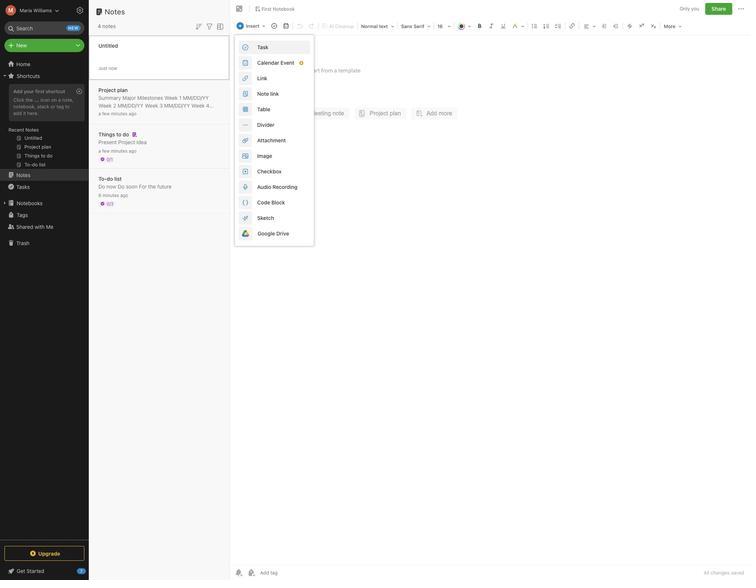 Task type: locate. For each thing, give the bounding box(es) containing it.
sans serif
[[401, 23, 424, 29]]

1 a few minutes ago from the top
[[98, 111, 136, 116]]

mm/dd/yy down summary
[[98, 110, 124, 116]]

ago down present project idea
[[129, 148, 136, 154]]

divider link
[[235, 117, 314, 133]]

0 vertical spatial notes
[[105, 7, 125, 16]]

new
[[68, 26, 78, 30]]

0 vertical spatial the
[[26, 97, 33, 103]]

1 vertical spatial project
[[118, 139, 135, 145]]

week right milestones
[[164, 95, 178, 101]]

first notebook button
[[252, 4, 297, 14]]

do up present project idea
[[123, 131, 129, 137]]

1 vertical spatial 3
[[98, 118, 102, 124]]

do down list
[[118, 183, 124, 190]]

0 vertical spatial few
[[102, 111, 110, 116]]

ago
[[129, 111, 136, 116], [129, 148, 136, 154], [120, 193, 128, 198]]

0 vertical spatial a
[[58, 97, 61, 103]]

indent image
[[599, 21, 609, 31]]

0 horizontal spatial 3
[[98, 118, 102, 124]]

with
[[35, 224, 45, 230]]

0 vertical spatial to
[[65, 104, 70, 109]]

started
[[151, 118, 174, 124]]

not
[[139, 118, 150, 124]]

0 horizontal spatial do
[[107, 176, 113, 182]]

1 do from the left
[[98, 183, 105, 190]]

note list element
[[89, 0, 230, 581]]

things to do
[[98, 131, 129, 137]]

1 horizontal spatial project
[[118, 139, 135, 145]]

all changes saved
[[704, 570, 744, 576]]

dropdown list menu
[[235, 40, 314, 242]]

1 vertical spatial a few minutes ago
[[98, 148, 136, 154]]

1 horizontal spatial do
[[123, 131, 129, 137]]

notes up tasks
[[16, 172, 30, 178]]

0 horizontal spatial do
[[98, 183, 105, 190]]

a down summary
[[98, 111, 101, 116]]

share
[[712, 6, 726, 12]]

do
[[98, 183, 105, 190], [118, 183, 124, 190]]

to-
[[98, 176, 107, 182]]

0 vertical spatial project
[[98, 87, 116, 93]]

View options field
[[214, 21, 225, 31]]

More actions field
[[737, 3, 746, 15]]

note
[[257, 91, 269, 97]]

group containing add your first shortcut
[[0, 82, 88, 172]]

the left ...
[[26, 97, 33, 103]]

0 vertical spatial 3
[[160, 102, 163, 109]]

italic image
[[486, 21, 497, 31]]

3 up 'things'
[[98, 118, 102, 124]]

the inside note list element
[[148, 183, 156, 190]]

4
[[98, 23, 101, 29], [206, 102, 209, 109], [115, 118, 119, 124]]

shortcuts button
[[0, 70, 88, 82]]

0 vertical spatial now
[[109, 65, 117, 71]]

recent
[[9, 127, 24, 133]]

3 down milestones
[[160, 102, 163, 109]]

1 horizontal spatial do
[[118, 183, 124, 190]]

1 horizontal spatial 3
[[160, 102, 163, 109]]

Account field
[[0, 3, 59, 18]]

1 horizontal spatial to
[[116, 131, 121, 137]]

add
[[13, 110, 22, 116]]

1 vertical spatial ago
[[129, 148, 136, 154]]

click to collapse image
[[86, 567, 92, 576]]

shortcuts
[[17, 73, 40, 79]]

numbered list image
[[541, 21, 552, 31]]

attachment link
[[235, 133, 314, 148]]

first
[[35, 88, 44, 94]]

recording
[[273, 184, 297, 190]]

note link
[[257, 91, 279, 97]]

audio recording link
[[235, 179, 314, 195]]

project plan
[[98, 87, 128, 93]]

add a reminder image
[[234, 569, 243, 578]]

upgrade button
[[4, 547, 84, 561]]

week
[[164, 95, 178, 101], [98, 102, 112, 109], [145, 102, 158, 109], [191, 102, 205, 109], [126, 110, 139, 116]]

a right on on the left top of page
[[58, 97, 61, 103]]

1
[[179, 95, 181, 101], [185, 110, 187, 116]]

1 vertical spatial 4
[[206, 102, 209, 109]]

table link
[[235, 102, 314, 117]]

1 horizontal spatial 4
[[115, 118, 119, 124]]

expand notebooks image
[[2, 200, 8, 206]]

2 a few minutes ago from the top
[[98, 148, 136, 154]]

a few minutes ago up legend
[[98, 111, 136, 116]]

text
[[379, 23, 388, 29]]

a few minutes ago down present project idea
[[98, 148, 136, 154]]

link link
[[235, 71, 314, 86]]

first notebook
[[262, 6, 295, 12]]

Help and Learning task checklist field
[[0, 566, 89, 578]]

for
[[139, 183, 147, 190]]

mm/dd/yy down major
[[118, 102, 143, 109]]

1 vertical spatial the
[[148, 183, 156, 190]]

1 up on
[[179, 95, 181, 101]]

the right for
[[148, 183, 156, 190]]

do left list
[[107, 176, 113, 182]]

to inside icon on a note, notebook, stack or tag to add it here.
[[65, 104, 70, 109]]

6
[[98, 193, 101, 198]]

stack
[[37, 104, 49, 109]]

tasks button
[[0, 181, 88, 193]]

checkbox
[[257, 168, 282, 175]]

note,
[[62, 97, 73, 103]]

0 vertical spatial ago
[[129, 111, 136, 116]]

do
[[123, 131, 129, 137], [107, 176, 113, 182]]

insert link image
[[567, 21, 577, 31]]

0 horizontal spatial project
[[98, 87, 116, 93]]

1 vertical spatial few
[[102, 148, 110, 154]]

new button
[[4, 39, 84, 52]]

or
[[51, 104, 55, 109]]

week down milestones
[[145, 102, 158, 109]]

project left the idea
[[118, 139, 135, 145]]

google drive
[[258, 231, 289, 237]]

me
[[46, 224, 53, 230]]

Sort options field
[[194, 21, 203, 31]]

now right just
[[109, 65, 117, 71]]

Alignment field
[[580, 21, 598, 31]]

2 vertical spatial minutes
[[103, 193, 119, 198]]

notebook,
[[13, 104, 36, 109]]

1 horizontal spatial 2
[[201, 110, 204, 116]]

0/1
[[107, 157, 113, 162]]

1 vertical spatial to
[[116, 131, 121, 137]]

2 vertical spatial ago
[[120, 193, 128, 198]]

sans
[[401, 23, 412, 29]]

week down summary
[[98, 102, 112, 109]]

task image
[[269, 21, 279, 31]]

few down present
[[102, 148, 110, 154]]

1 horizontal spatial the
[[148, 183, 156, 190]]

minutes up legend
[[111, 111, 127, 116]]

1 vertical spatial now
[[107, 183, 116, 190]]

insert
[[246, 23, 259, 29]]

few down summary
[[102, 111, 110, 116]]

group
[[0, 82, 88, 172]]

now down the 'to-do list' on the top left of page
[[107, 183, 116, 190]]

future
[[157, 183, 172, 190]]

now
[[109, 65, 117, 71], [107, 183, 116, 190]]

tree containing home
[[0, 58, 89, 540]]

bulleted list image
[[529, 21, 540, 31]]

1 few from the top
[[102, 111, 110, 116]]

2 down summary
[[113, 102, 116, 109]]

2 vertical spatial 4
[[115, 118, 119, 124]]

2 vertical spatial notes
[[16, 172, 30, 178]]

you
[[691, 6, 699, 12]]

tree
[[0, 58, 89, 540]]

0 horizontal spatial 2
[[113, 102, 116, 109]]

minutes down present project idea
[[111, 148, 127, 154]]

Highlight field
[[509, 21, 527, 31]]

major
[[122, 95, 136, 101]]

1 vertical spatial a
[[98, 111, 101, 116]]

normal text
[[361, 23, 388, 29]]

more actions image
[[737, 4, 746, 13]]

on
[[176, 118, 183, 124]]

1 vertical spatial notes
[[25, 127, 39, 133]]

present project idea
[[98, 139, 147, 145]]

a down present
[[98, 148, 101, 154]]

add your first shortcut
[[13, 88, 65, 94]]

...
[[34, 97, 39, 103]]

drive
[[276, 231, 289, 237]]

Insert field
[[235, 21, 268, 31]]

click the ...
[[13, 97, 39, 103]]

6 minutes ago
[[98, 193, 128, 198]]

maria williams
[[20, 7, 52, 13]]

project up summary
[[98, 87, 116, 93]]

just now
[[98, 65, 117, 71]]

expand note image
[[235, 4, 244, 13]]

0 vertical spatial 1
[[179, 95, 181, 101]]

notes right recent
[[25, 127, 39, 133]]

5
[[140, 110, 144, 116]]

do down to-
[[98, 183, 105, 190]]

2 up track...
[[201, 110, 204, 116]]

ago up legend
[[129, 111, 136, 116]]

0 vertical spatial do
[[123, 131, 129, 137]]

a few minutes ago
[[98, 111, 136, 116], [98, 148, 136, 154]]

notes up notes
[[105, 7, 125, 16]]

now for do
[[107, 183, 116, 190]]

track...
[[185, 118, 206, 124]]

to up present project idea
[[116, 131, 121, 137]]

0 horizontal spatial 4
[[98, 23, 101, 29]]

settings image
[[75, 6, 84, 15]]

1 up track...
[[185, 110, 187, 116]]

saved
[[731, 570, 744, 576]]

ago down soon at the top
[[120, 193, 128, 198]]

0 vertical spatial a few minutes ago
[[98, 111, 136, 116]]

0 horizontal spatial to
[[65, 104, 70, 109]]

on
[[51, 97, 57, 103]]

1 vertical spatial do
[[107, 176, 113, 182]]

icon on a note, notebook, stack or tag to add it here.
[[13, 97, 73, 116]]

Note Editor text field
[[230, 36, 750, 565]]

to down "note,"
[[65, 104, 70, 109]]

0 vertical spatial minutes
[[111, 111, 127, 116]]

new search field
[[10, 21, 81, 35]]

notes inside note list element
[[105, 7, 125, 16]]

1 horizontal spatial 1
[[185, 110, 187, 116]]

minutes up 0/3
[[103, 193, 119, 198]]

icon
[[40, 97, 50, 103]]

a
[[58, 97, 61, 103], [98, 111, 101, 116], [98, 148, 101, 154]]

code block
[[257, 199, 285, 206]]

2 do from the left
[[118, 183, 124, 190]]

home
[[16, 61, 30, 67]]

event
[[281, 60, 294, 66]]

0 vertical spatial 2
[[113, 102, 116, 109]]



Task type: describe. For each thing, give the bounding box(es) containing it.
notebooks
[[17, 200, 43, 206]]

mm/dd/yy up on
[[164, 102, 190, 109]]

first
[[262, 6, 271, 12]]

started
[[27, 568, 44, 575]]

mm/dd/yy up started
[[145, 110, 171, 116]]

1 vertical spatial minutes
[[111, 148, 127, 154]]

task inside dropdown list menu
[[257, 44, 268, 50]]

note window element
[[230, 0, 750, 581]]

checklist image
[[553, 21, 564, 31]]

underline image
[[498, 21, 508, 31]]

week up track...
[[191, 102, 205, 109]]

divider
[[257, 122, 275, 128]]

notebooks link
[[0, 197, 88, 209]]

your
[[24, 88, 34, 94]]

a inside icon on a note, notebook, stack or tag to add it here.
[[58, 97, 61, 103]]

now for just
[[109, 65, 117, 71]]

trash link
[[0, 237, 88, 249]]

idea
[[136, 139, 147, 145]]

home link
[[0, 58, 89, 70]]

add filters image
[[205, 22, 214, 31]]

calendar event
[[257, 60, 294, 66]]

subscript image
[[648, 21, 659, 31]]

notes inside group
[[25, 127, 39, 133]]

Font family field
[[398, 21, 433, 31]]

4 notes
[[98, 23, 116, 29]]

add
[[13, 88, 22, 94]]

just
[[98, 65, 107, 71]]

tasks
[[16, 184, 30, 190]]

superscript image
[[636, 21, 647, 31]]

code
[[257, 199, 270, 206]]

notes
[[102, 23, 116, 29]]

2 few from the top
[[102, 148, 110, 154]]

Add tag field
[[259, 570, 315, 576]]

0 horizontal spatial 1
[[179, 95, 181, 101]]

shared with me
[[16, 224, 53, 230]]

notes link
[[0, 169, 88, 181]]

0 horizontal spatial the
[[26, 97, 33, 103]]

table
[[257, 106, 270, 112]]

do now do soon for the future
[[98, 183, 172, 190]]

recent notes
[[9, 127, 39, 133]]

shared
[[16, 224, 33, 230]]

checkbox link
[[235, 164, 314, 179]]

16
[[437, 23, 443, 29]]

sketch link
[[235, 211, 314, 226]]

task link
[[235, 40, 314, 55]]

Search text field
[[10, 21, 79, 35]]

maria
[[20, 7, 32, 13]]

link
[[270, 91, 279, 97]]

calendar event image
[[281, 21, 291, 31]]

2 horizontal spatial 4
[[206, 102, 209, 109]]

trash
[[16, 240, 29, 246]]

tags button
[[0, 209, 88, 221]]

Font size field
[[435, 21, 453, 31]]

calendar event link
[[235, 55, 314, 71]]

to inside note list element
[[116, 131, 121, 137]]

attachment
[[257, 137, 286, 144]]

all
[[704, 570, 709, 576]]

get started
[[17, 568, 44, 575]]

google drive link
[[235, 226, 314, 242]]

image link
[[235, 148, 314, 164]]

Heading level field
[[359, 21, 397, 31]]

soon
[[126, 183, 138, 190]]

tag
[[57, 104, 64, 109]]

0 vertical spatial 4
[[98, 23, 101, 29]]

list
[[114, 176, 122, 182]]

shortcut
[[46, 88, 65, 94]]

Font color field
[[455, 21, 474, 31]]

upgrade
[[38, 551, 60, 557]]

code block link
[[235, 195, 314, 211]]

2 vertical spatial a
[[98, 148, 101, 154]]

week up legend
[[126, 110, 139, 116]]

more
[[664, 23, 676, 29]]

mm/dd/yy up track...
[[183, 95, 209, 101]]

Add filters field
[[205, 21, 214, 31]]

calendar
[[257, 60, 279, 66]]

milestones
[[137, 95, 163, 101]]

new
[[16, 42, 27, 48]]

strikethrough image
[[625, 21, 635, 31]]

get
[[17, 568, 25, 575]]

untitled
[[98, 42, 118, 49]]

serif
[[414, 23, 424, 29]]

audio
[[257, 184, 271, 190]]

legend
[[120, 118, 138, 124]]

changes
[[711, 570, 730, 576]]

it
[[23, 110, 26, 116]]

only
[[680, 6, 690, 12]]

to-do list
[[98, 176, 122, 182]]

notebook
[[273, 6, 295, 12]]

1 vertical spatial 1
[[185, 110, 187, 116]]

add tag image
[[247, 569, 256, 578]]

shared with me link
[[0, 221, 88, 233]]

plan
[[117, 87, 128, 93]]

outdent image
[[611, 21, 621, 31]]

More field
[[661, 21, 684, 31]]

0/3
[[107, 201, 114, 207]]

summary
[[98, 95, 121, 101]]

share button
[[705, 3, 732, 15]]

bold image
[[474, 21, 485, 31]]

1 vertical spatial 2
[[201, 110, 204, 116]]



Task type: vqa. For each thing, say whether or not it's contained in the screenshot.
the 5 inside Note List Element
no



